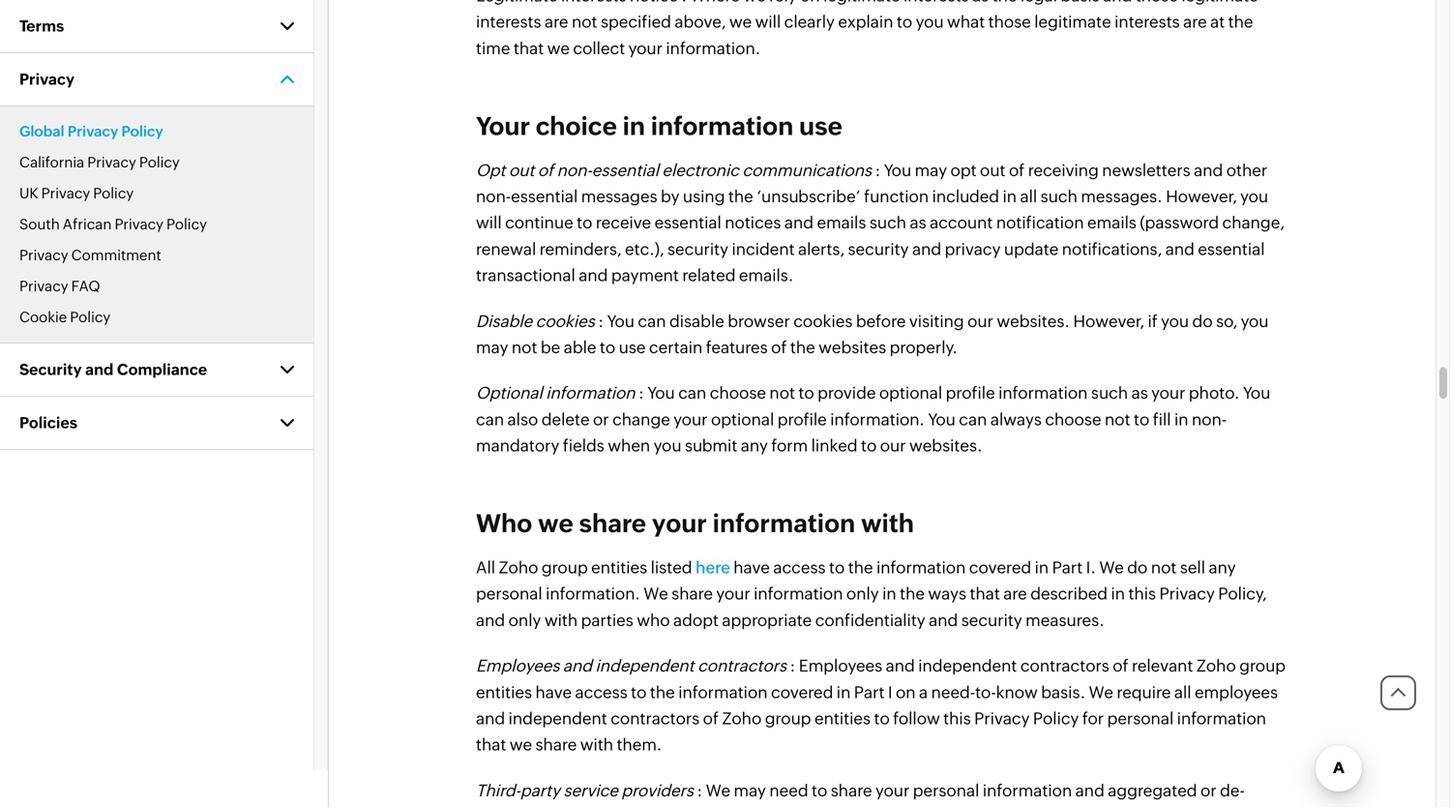 Task type: locate. For each thing, give the bounding box(es) containing it.
: up change on the left of the page
[[639, 383, 644, 402]]

optional down properly.
[[880, 383, 943, 402]]

on inside : employees and independent contractors of relevant zoho group entities have access to the information covered in part i on a need-to-know basis. we require all employees and independent contractors of zoho group entities to follow this privacy policy for personal information that we share with them.
[[896, 683, 916, 702]]

we inside : employees and independent contractors of relevant zoho group entities have access to the information covered in part i on a need-to-know basis. we require all employees and independent contractors of zoho group entities to follow this privacy policy for personal information that we share with them.
[[510, 735, 532, 754]]

2 horizontal spatial as
[[1132, 383, 1149, 402]]

electronic
[[662, 160, 739, 179]]

notifications,
[[1063, 239, 1163, 258]]

: inside ': you can choose not to provide optional profile information such as your photo. you can also delete or change your optional profile information. you can always choose not to fill in non- mandatory fields when you submit any form linked to our websites.'
[[639, 383, 644, 402]]

you down properly.
[[929, 410, 956, 429]]

in inside : you may opt out of receiving newsletters and other non-essential messages by using the 'unsubscribe' function included in all such messages. however, you will continue to receive essential notices and emails such as account notification emails (password change, renewal reminders, etc.), security incident alerts, security and privacy update notifications, and essential transactional and payment related emails.
[[1003, 187, 1017, 206]]

legitimate
[[824, 0, 901, 5], [1182, 0, 1259, 5], [1035, 12, 1112, 31]]

2 horizontal spatial information.
[[831, 410, 925, 429]]

: up above,
[[682, 0, 687, 5]]

security
[[19, 361, 82, 378]]

on up clearly
[[801, 0, 820, 5]]

part left i
[[854, 683, 885, 702]]

privacy down know
[[975, 709, 1030, 728]]

1 vertical spatial choose
[[1046, 410, 1102, 429]]

only
[[847, 584, 879, 603], [509, 611, 541, 630]]

0 vertical spatial or
[[593, 410, 609, 429]]

security
[[668, 239, 729, 258], [848, 239, 909, 258], [962, 611, 1023, 630]]

to inside : you can disable browser cookies before visiting our websites. however, if you do so, you may not be able to use certain features of the websites properly.
[[600, 338, 616, 357]]

0 horizontal spatial interests
[[476, 12, 542, 31]]

non- inside ': you can choose not to provide optional profile information such as your photo. you can also delete or change your optional profile information. you can always choose not to fill in non- mandatory fields when you submit any form linked to our websites.'
[[1192, 410, 1227, 429]]

1 horizontal spatial will
[[756, 12, 781, 31]]

1 vertical spatial as
[[910, 213, 927, 232]]

with inside have access to the information covered in part i. we do not sell any personal information. we share your information only in the ways that are described in this privacy policy, and only with parties who adopt appropriate confidentiality and security measures.
[[545, 611, 578, 630]]

1 horizontal spatial do
[[1193, 311, 1213, 330]]

: inside : we may need to share your personal information and aggregated or de-
[[697, 781, 703, 800]]

have
[[734, 558, 770, 577], [536, 683, 572, 702]]

we right i.
[[1100, 558, 1125, 577]]

any left 'form'
[[741, 436, 768, 455]]

only up confidentiality at the bottom of the page
[[847, 584, 879, 603]]

1 vertical spatial use
[[619, 338, 646, 357]]

0 horizontal spatial have
[[536, 683, 572, 702]]

providers
[[622, 781, 694, 800]]

we
[[744, 0, 766, 5], [730, 12, 752, 31], [547, 39, 570, 57], [538, 509, 574, 538], [510, 735, 532, 754]]

covered down appropriate
[[771, 683, 834, 702]]

security down function
[[848, 239, 909, 258]]

cookies
[[536, 311, 595, 330], [794, 311, 853, 330]]

delete
[[542, 410, 590, 429]]

follow
[[894, 709, 940, 728]]

not up collect
[[572, 12, 598, 31]]

legitimate down basis in the right of the page
[[1035, 12, 1112, 31]]

the left 'ways'
[[900, 584, 925, 603]]

opt
[[476, 160, 506, 179]]

you inside : where we rely on legitimate interests as the legal basis and those legitimate interests are not specified above, we will clearly explain to you what those legitimate interests are at the time that we collect your information.
[[916, 12, 944, 31]]

1 vertical spatial this
[[944, 709, 971, 728]]

to down i
[[874, 709, 890, 728]]

share up 'all zoho group entities listed here'
[[579, 509, 647, 538]]

however, inside : you may opt out of receiving newsletters and other non-essential messages by using the 'unsubscribe' function included in all such messages. however, you will continue to receive essential notices and emails such as account notification emails (password change, renewal reminders, etc.), security incident alerts, security and privacy update notifications, and essential transactional and payment related emails.
[[1166, 187, 1238, 206]]

2 horizontal spatial legitimate
[[1182, 0, 1259, 5]]

1 horizontal spatial any
[[1209, 558, 1237, 577]]

1 horizontal spatial employees
[[799, 656, 883, 675]]

1 vertical spatial part
[[854, 683, 885, 702]]

and right 'security'
[[85, 361, 114, 378]]

0 vertical spatial may
[[915, 160, 948, 179]]

disable
[[670, 311, 725, 330]]

1 vertical spatial profile
[[778, 410, 827, 429]]

above,
[[675, 12, 726, 31]]

we down where
[[730, 12, 752, 31]]

to right able in the left top of the page
[[600, 338, 616, 357]]

2 out from the left
[[980, 160, 1006, 179]]

african
[[63, 216, 112, 233]]

:
[[682, 0, 687, 5], [875, 160, 881, 179], [598, 311, 604, 330], [639, 383, 644, 402], [790, 656, 796, 675], [697, 781, 703, 800]]

and up i
[[886, 656, 915, 675]]

0 horizontal spatial may
[[476, 338, 509, 357]]

: for not
[[598, 311, 604, 330]]

interests up what
[[904, 0, 969, 5]]

global privacy policy link
[[19, 123, 163, 140]]

non- down choice
[[557, 160, 592, 179]]

0 horizontal spatial part
[[854, 683, 885, 702]]

you inside : you may opt out of receiving newsletters and other non-essential messages by using the 'unsubscribe' function included in all such messages. however, you will continue to receive essential notices and emails such as account notification emails (password change, renewal reminders, etc.), security incident alerts, security and privacy update notifications, and essential transactional and payment related emails.
[[884, 160, 912, 179]]

: for delete
[[639, 383, 644, 402]]

1 vertical spatial optional
[[711, 410, 775, 429]]

0 horizontal spatial do
[[1128, 558, 1148, 577]]

personal down follow
[[913, 781, 980, 800]]

we up for
[[1089, 683, 1114, 702]]

websites.
[[997, 311, 1070, 330], [910, 436, 983, 455]]

0 vertical spatial have
[[734, 558, 770, 577]]

choose down features
[[710, 383, 767, 402]]

group up employees
[[1240, 656, 1286, 675]]

not inside : where we rely on legitimate interests as the legal basis and those legitimate interests are not specified above, we will clearly explain to you what those legitimate interests are at the time that we collect your information.
[[572, 12, 598, 31]]

1 vertical spatial that
[[970, 584, 1001, 603]]

0 vertical spatial entities
[[592, 558, 648, 577]]

cookie
[[19, 309, 67, 326]]

will up renewal
[[476, 213, 502, 232]]

1 horizontal spatial use
[[799, 112, 843, 140]]

you up change,
[[1241, 187, 1269, 206]]

you down payment
[[607, 311, 635, 330]]

1 horizontal spatial with
[[580, 735, 614, 754]]

privacy faq
[[19, 278, 100, 295]]

1 vertical spatial our
[[880, 436, 906, 455]]

such
[[1041, 187, 1078, 206], [870, 213, 907, 232], [1092, 383, 1129, 402]]

may down disable
[[476, 338, 509, 357]]

of inside : you may opt out of receiving newsletters and other non-essential messages by using the 'unsubscribe' function included in all such messages. however, you will continue to receive essential notices and emails such as account notification emails (password change, renewal reminders, etc.), security incident alerts, security and privacy update notifications, and essential transactional and payment related emails.
[[1009, 160, 1025, 179]]

are left specified
[[545, 12, 569, 31]]

this inside have access to the information covered in part i. we do not sell any personal information. we share your information only in the ways that are described in this privacy policy, and only with parties who adopt appropriate confidentiality and security measures.
[[1129, 584, 1157, 603]]

your down here link
[[717, 584, 751, 603]]

all inside : employees and independent contractors of relevant zoho group entities have access to the information covered in part i on a need-to-know basis. we require all employees and independent contractors of zoho group entities to follow this privacy policy for personal information that we share with them.
[[1175, 683, 1192, 702]]

1 horizontal spatial this
[[1129, 584, 1157, 603]]

any right sell
[[1209, 558, 1237, 577]]

and inside : we may need to share your personal information and aggregated or de-
[[1076, 781, 1105, 800]]

always
[[991, 410, 1042, 429]]

to inside have access to the information covered in part i. we do not sell any personal information. we share your information only in the ways that are described in this privacy policy, and only with parties who adopt appropriate confidentiality and security measures.
[[829, 558, 845, 577]]

privacy inside have access to the information covered in part i. we do not sell any personal information. we share your information only in the ways that are described in this privacy policy, and only with parties who adopt appropriate confidentiality and security measures.
[[1160, 584, 1215, 603]]

2 vertical spatial such
[[1092, 383, 1129, 402]]

are inside have access to the information covered in part i. we do not sell any personal information. we share your information only in the ways that are described in this privacy policy, and only with parties who adopt appropriate confidentiality and security measures.
[[1004, 584, 1028, 603]]

2 emails from the left
[[1088, 213, 1137, 232]]

0 horizontal spatial choose
[[710, 383, 767, 402]]

0 horizontal spatial this
[[944, 709, 971, 728]]

0 horizontal spatial as
[[910, 213, 927, 232]]

information. down 'all zoho group entities listed here'
[[546, 584, 641, 603]]

optional up submit
[[711, 410, 775, 429]]

0 vertical spatial that
[[514, 39, 544, 57]]

0 vertical spatial this
[[1129, 584, 1157, 603]]

you right so,
[[1241, 311, 1269, 330]]

service
[[564, 781, 618, 800]]

the left websites
[[791, 338, 816, 357]]

0 horizontal spatial out
[[509, 160, 535, 179]]

1 vertical spatial those
[[989, 12, 1032, 31]]

access
[[774, 558, 826, 577], [575, 683, 628, 702]]

this right described
[[1129, 584, 1157, 603]]

of inside : you can disable browser cookies before visiting our websites. however, if you do so, you may not be able to use certain features of the websites properly.
[[772, 338, 787, 357]]

information inside : we may need to share your personal information and aggregated or de-
[[983, 781, 1073, 800]]

0 horizontal spatial profile
[[778, 410, 827, 429]]

you
[[916, 12, 944, 31], [1241, 187, 1269, 206], [1162, 311, 1190, 330], [1241, 311, 1269, 330], [654, 436, 682, 455]]

and
[[1103, 0, 1133, 5], [1194, 160, 1224, 179], [785, 213, 814, 232], [913, 239, 942, 258], [1166, 239, 1195, 258], [579, 266, 608, 285], [85, 361, 114, 378], [476, 611, 505, 630], [929, 611, 958, 630], [563, 656, 592, 675], [886, 656, 915, 675], [476, 709, 505, 728], [1076, 781, 1105, 800]]

0 horizontal spatial personal
[[476, 584, 543, 603]]

the
[[993, 0, 1018, 5], [1229, 12, 1254, 31], [729, 187, 754, 206], [791, 338, 816, 357], [849, 558, 874, 577], [900, 584, 925, 603], [650, 683, 675, 702]]

1 horizontal spatial websites.
[[997, 311, 1070, 330]]

may for opt out of non-essential electronic communications
[[915, 160, 948, 179]]

i
[[888, 683, 893, 702]]

de-
[[1221, 781, 1245, 800]]

0 vertical spatial with
[[861, 509, 915, 538]]

with inside : employees and independent contractors of relevant zoho group entities have access to the information covered in part i on a need-to-know basis. we require all employees and independent contractors of zoho group entities to follow this privacy policy for personal information that we share with them.
[[580, 735, 614, 754]]

are left described
[[1004, 584, 1028, 603]]

1 horizontal spatial our
[[968, 311, 994, 330]]

in left i
[[837, 683, 851, 702]]

the down employees and independent contractors
[[650, 683, 675, 702]]

as inside ': you can choose not to provide optional profile information such as your photo. you can also delete or change your optional profile information. you can always choose not to fill in non- mandatory fields when you submit any form linked to our websites.'
[[1132, 383, 1149, 402]]

information.
[[666, 39, 761, 57], [831, 410, 925, 429], [546, 584, 641, 603]]

mandatory
[[476, 436, 560, 455]]

2 vertical spatial may
[[734, 781, 766, 800]]

covered up described
[[970, 558, 1032, 577]]

0 vertical spatial as
[[973, 0, 989, 5]]

the inside : you may opt out of receiving newsletters and other non-essential messages by using the 'unsubscribe' function included in all such messages. however, you will continue to receive essential notices and emails such as account notification emails (password change, renewal reminders, etc.), security incident alerts, security and privacy update notifications, and essential transactional and payment related emails.
[[729, 187, 754, 206]]

zoho
[[499, 558, 539, 577], [1197, 656, 1237, 675], [722, 709, 762, 728]]

0 horizontal spatial covered
[[771, 683, 834, 702]]

any inside have access to the information covered in part i. we do not sell any personal information. we share your information only in the ways that are described in this privacy policy, and only with parties who adopt appropriate confidentiality and security measures.
[[1209, 558, 1237, 577]]

policies link
[[0, 397, 314, 450]]

0 vertical spatial will
[[756, 12, 781, 31]]

1 vertical spatial covered
[[771, 683, 834, 702]]

that up third-
[[476, 735, 507, 754]]

may inside : we may need to share your personal information and aggregated or de-
[[734, 781, 766, 800]]

you left what
[[916, 12, 944, 31]]

we left rely at the right
[[744, 0, 766, 5]]

: employees and independent contractors of relevant zoho group entities have access to the information covered in part i on a need-to-know basis. we require all employees and independent contractors of zoho group entities to follow this privacy policy for personal information that we share with them.
[[476, 656, 1286, 754]]

global
[[19, 123, 64, 140]]

may inside : you can disable browser cookies before visiting our websites. however, if you do so, you may not be able to use certain features of the websites properly.
[[476, 338, 509, 357]]

2 vertical spatial as
[[1132, 383, 1149, 402]]

can inside : you can disable browser cookies before visiting our websites. however, if you do so, you may not be able to use certain features of the websites properly.
[[638, 311, 666, 330]]

0 horizontal spatial legitimate
[[824, 0, 901, 5]]

1 vertical spatial may
[[476, 338, 509, 357]]

0 horizontal spatial websites.
[[910, 436, 983, 455]]

appropriate
[[722, 611, 812, 630]]

2 horizontal spatial entities
[[815, 709, 871, 728]]

you down change on the left of the page
[[654, 436, 682, 455]]

part
[[1053, 558, 1083, 577], [854, 683, 885, 702]]

linked
[[812, 436, 858, 455]]

require
[[1117, 683, 1172, 702]]

we right the "providers"
[[706, 781, 731, 800]]

those down legal
[[989, 12, 1032, 31]]

and down all
[[476, 611, 505, 630]]

all down the relevant at the bottom right of page
[[1175, 683, 1192, 702]]

: for part
[[790, 656, 796, 675]]

2 cookies from the left
[[794, 311, 853, 330]]

information. down provide
[[831, 410, 925, 429]]

have right here in the bottom of the page
[[734, 558, 770, 577]]

privacy inside : employees and independent contractors of relevant zoho group entities have access to the information covered in part i on a need-to-know basis. we require all employees and independent contractors of zoho group entities to follow this privacy policy for personal information that we share with them.
[[975, 709, 1030, 728]]

specified
[[601, 12, 672, 31]]

to right need
[[812, 781, 828, 800]]

basis
[[1061, 0, 1100, 5]]

choose
[[710, 383, 767, 402], [1046, 410, 1102, 429]]

clearly
[[785, 12, 835, 31]]

may inside : you may opt out of receiving newsletters and other non-essential messages by using the 'unsubscribe' function included in all such messages. however, you will continue to receive essential notices and emails such as account notification emails (password change, renewal reminders, etc.), security incident alerts, security and privacy update notifications, and essential transactional and payment related emails.
[[915, 160, 948, 179]]

0 horizontal spatial will
[[476, 213, 502, 232]]

0 vertical spatial part
[[1053, 558, 1083, 577]]

cookies up websites
[[794, 311, 853, 330]]

1 horizontal spatial may
[[734, 781, 766, 800]]

0 horizontal spatial with
[[545, 611, 578, 630]]

2 horizontal spatial that
[[970, 584, 1001, 603]]

: inside : where we rely on legitimate interests as the legal basis and those legitimate interests are not specified above, we will clearly explain to you what those legitimate interests are at the time that we collect your information.
[[682, 0, 687, 5]]

part inside have access to the information covered in part i. we do not sell any personal information. we share your information only in the ways that are described in this privacy policy, and only with parties who adopt appropriate confidentiality and security measures.
[[1053, 558, 1083, 577]]

interests
[[904, 0, 969, 5], [476, 12, 542, 31], [1115, 12, 1181, 31]]

your down follow
[[876, 781, 910, 800]]

as
[[973, 0, 989, 5], [910, 213, 927, 232], [1132, 383, 1149, 402]]

1 vertical spatial on
[[896, 683, 916, 702]]

if
[[1148, 311, 1158, 330]]

0 vertical spatial do
[[1193, 311, 1213, 330]]

privacy link
[[0, 53, 314, 106]]

0 vertical spatial optional
[[880, 383, 943, 402]]

use
[[799, 112, 843, 140], [619, 338, 646, 357]]

1 horizontal spatial out
[[980, 160, 1006, 179]]

0 vertical spatial those
[[1136, 0, 1179, 5]]

privacy
[[945, 239, 1001, 258]]

0 vertical spatial websites.
[[997, 311, 1070, 330]]

you inside : you may opt out of receiving newsletters and other non-essential messages by using the 'unsubscribe' function included in all such messages. however, you will continue to receive essential notices and emails such as account notification emails (password change, renewal reminders, etc.), security incident alerts, security and privacy update notifications, and essential transactional and payment related emails.
[[1241, 187, 1269, 206]]

covered inside have access to the information covered in part i. we do not sell any personal information. we share your information only in the ways that are described in this privacy policy, and only with parties who adopt appropriate confidentiality and security measures.
[[970, 558, 1032, 577]]

and left aggregated
[[1076, 781, 1105, 800]]

privacy
[[19, 70, 75, 88], [68, 123, 118, 140], [87, 154, 136, 171], [41, 185, 90, 202], [115, 216, 164, 233], [19, 247, 68, 264], [19, 278, 68, 295], [1160, 584, 1215, 603], [975, 709, 1030, 728]]

1 vertical spatial entities
[[476, 683, 532, 702]]

may left opt
[[915, 160, 948, 179]]

or inside ': you can choose not to provide optional profile information such as your photo. you can also delete or change your optional profile information. you can always choose not to fill in non- mandatory fields when you submit any form linked to our websites.'
[[593, 410, 609, 429]]

or
[[593, 410, 609, 429], [1201, 781, 1217, 800]]

0 horizontal spatial only
[[509, 611, 541, 630]]

to down employees and independent contractors
[[631, 683, 647, 702]]

0 vertical spatial all
[[1021, 187, 1038, 206]]

our right visiting
[[968, 311, 994, 330]]

1 horizontal spatial covered
[[970, 558, 1032, 577]]

can
[[638, 311, 666, 330], [679, 383, 707, 402], [476, 410, 504, 429], [959, 410, 988, 429]]

you
[[884, 160, 912, 179], [607, 311, 635, 330], [648, 383, 675, 402], [1244, 383, 1271, 402], [929, 410, 956, 429]]

2 employees from the left
[[799, 656, 883, 675]]

websites. inside : you can disable browser cookies before visiting our websites. however, if you do so, you may not be able to use certain features of the websites properly.
[[997, 311, 1070, 330]]

2 horizontal spatial with
[[861, 509, 915, 538]]

: you may opt out of receiving newsletters and other non-essential messages by using the 'unsubscribe' function included in all such messages. however, you will continue to receive essential notices and emails such as account notification emails (password change, renewal reminders, etc.), security incident alerts, security and privacy update notifications, and essential transactional and payment related emails.
[[476, 160, 1285, 285]]

websites. inside ': you can choose not to provide optional profile information such as your photo. you can also delete or change your optional profile information. you can always choose not to fill in non- mandatory fields when you submit any form linked to our websites.'
[[910, 436, 983, 455]]

and down parties
[[563, 656, 592, 675]]

do inside have access to the information covered in part i. we do not sell any personal information. we share your information only in the ways that are described in this privacy policy, and only with parties who adopt appropriate confidentiality and security measures.
[[1128, 558, 1148, 577]]

1 horizontal spatial or
[[1201, 781, 1217, 800]]

may left need
[[734, 781, 766, 800]]

however, left if
[[1074, 311, 1145, 330]]

0 vertical spatial such
[[1041, 187, 1078, 206]]

0 vertical spatial personal
[[476, 584, 543, 603]]

with left parties
[[545, 611, 578, 630]]

as inside : where we rely on legitimate interests as the legal basis and those legitimate interests are not specified above, we will clearly explain to you what those legitimate interests are at the time that we collect your information.
[[973, 0, 989, 5]]

in up confidentiality at the bottom of the page
[[883, 584, 897, 603]]

profile
[[946, 383, 996, 402], [778, 410, 827, 429]]

information. inside ': you can choose not to provide optional profile information such as your photo. you can also delete or change your optional profile information. you can always choose not to fill in non- mandatory fields when you submit any form linked to our websites.'
[[831, 410, 925, 429]]

1 vertical spatial access
[[575, 683, 628, 702]]

1 vertical spatial non-
[[476, 187, 511, 206]]

we inside : we may need to share your personal information and aggregated or de-
[[706, 781, 731, 800]]

opt
[[951, 160, 977, 179]]

: up function
[[875, 160, 881, 179]]

not left 'fill'
[[1105, 410, 1131, 429]]

personal
[[476, 584, 543, 603], [1108, 709, 1174, 728], [913, 781, 980, 800]]

2 vertical spatial information.
[[546, 584, 641, 603]]

independent
[[596, 656, 695, 675], [919, 656, 1018, 675], [509, 709, 608, 728]]

receiving
[[1029, 160, 1099, 179]]

1 vertical spatial or
[[1201, 781, 1217, 800]]

all
[[476, 558, 496, 577]]

emails up notifications,
[[1088, 213, 1137, 232]]

1 horizontal spatial group
[[765, 709, 812, 728]]

0 horizontal spatial our
[[880, 436, 906, 455]]

2 vertical spatial group
[[765, 709, 812, 728]]

1 cookies from the left
[[536, 311, 595, 330]]

policy inside : employees and independent contractors of relevant zoho group entities have access to the information covered in part i on a need-to-know basis. we require all employees and independent contractors of zoho group entities to follow this privacy policy for personal information that we share with them.
[[1034, 709, 1080, 728]]

2 vertical spatial with
[[580, 735, 614, 754]]

share right need
[[831, 781, 873, 800]]

1 out from the left
[[509, 160, 535, 179]]

we left collect
[[547, 39, 570, 57]]

information. down above,
[[666, 39, 761, 57]]

: for specified
[[682, 0, 687, 5]]

choose right 'always'
[[1046, 410, 1102, 429]]

2 horizontal spatial such
[[1092, 383, 1129, 402]]

renewal
[[476, 239, 536, 258]]

in inside ': you can choose not to provide optional profile information such as your photo. you can also delete or change your optional profile information. you can always choose not to fill in non- mandatory fields when you submit any form linked to our websites.'
[[1175, 410, 1189, 429]]

: inside : employees and independent contractors of relevant zoho group entities have access to the information covered in part i on a need-to-know basis. we require all employees and independent contractors of zoho group entities to follow this privacy policy for personal information that we share with them.
[[790, 656, 796, 675]]

ways
[[929, 584, 967, 603]]

: inside : you can disable browser cookies before visiting our websites. however, if you do so, you may not be able to use certain features of the websites properly.
[[598, 311, 604, 330]]

1 vertical spatial group
[[1240, 656, 1286, 675]]

2 vertical spatial that
[[476, 735, 507, 754]]

privacy up california privacy policy
[[68, 123, 118, 140]]

non-
[[557, 160, 592, 179], [476, 187, 511, 206], [1192, 410, 1227, 429]]

0 horizontal spatial information.
[[546, 584, 641, 603]]

contractors up basis.
[[1021, 656, 1110, 675]]

: for function
[[875, 160, 881, 179]]

legitimate up "at"
[[1182, 0, 1259, 5]]

with
[[861, 509, 915, 538], [545, 611, 578, 630], [580, 735, 614, 754]]

personal down all
[[476, 584, 543, 603]]

our inside : you can disable browser cookies before visiting our websites. however, if you do so, you may not be able to use certain features of the websites properly.
[[968, 311, 994, 330]]

group up parties
[[542, 558, 588, 577]]

covered
[[970, 558, 1032, 577], [771, 683, 834, 702]]

1 horizontal spatial profile
[[946, 383, 996, 402]]

0 horizontal spatial non-
[[476, 187, 511, 206]]

0 horizontal spatial however,
[[1074, 311, 1145, 330]]

contractors
[[698, 656, 787, 675], [1021, 656, 1110, 675], [611, 709, 700, 728]]

: inside : you may opt out of receiving newsletters and other non-essential messages by using the 'unsubscribe' function included in all such messages. however, you will continue to receive essential notices and emails such as account notification emails (password change, renewal reminders, etc.), security incident alerts, security and privacy update notifications, and essential transactional and payment related emails.
[[875, 160, 881, 179]]

visiting
[[910, 311, 965, 330]]

in inside : employees and independent contractors of relevant zoho group entities have access to the information covered in part i on a need-to-know basis. we require all employees and independent contractors of zoho group entities to follow this privacy policy for personal information that we share with them.
[[837, 683, 851, 702]]

1 vertical spatial information.
[[831, 410, 925, 429]]

of
[[538, 160, 554, 179], [1009, 160, 1025, 179], [772, 338, 787, 357], [1113, 656, 1129, 675], [703, 709, 719, 728]]

transactional
[[476, 266, 576, 285]]

commitment
[[71, 247, 161, 264]]

access down employees and independent contractors
[[575, 683, 628, 702]]

: you can disable browser cookies before visiting our websites. however, if you do so, you may not be able to use certain features of the websites properly.
[[476, 311, 1269, 357]]

before
[[856, 311, 906, 330]]

: down appropriate
[[790, 656, 796, 675]]

to inside : you may opt out of receiving newsletters and other non-essential messages by using the 'unsubscribe' function included in all such messages. however, you will continue to receive essential notices and emails such as account notification emails (password change, renewal reminders, etc.), security incident alerts, security and privacy update notifications, and essential transactional and payment related emails.
[[577, 213, 593, 232]]

2 horizontal spatial group
[[1240, 656, 1286, 675]]

access up appropriate
[[774, 558, 826, 577]]

you inside : you can disable browser cookies before visiting our websites. however, if you do so, you may not be able to use certain features of the websites properly.
[[607, 311, 635, 330]]

0 horizontal spatial optional
[[711, 410, 775, 429]]

covered inside : employees and independent contractors of relevant zoho group entities have access to the information covered in part i on a need-to-know basis. we require all employees and independent contractors of zoho group entities to follow this privacy policy for personal information that we share with them.
[[771, 683, 834, 702]]

use inside : you can disable browser cookies before visiting our websites. however, if you do so, you may not be able to use certain features of the websites properly.
[[619, 338, 646, 357]]

this down need-
[[944, 709, 971, 728]]

0 horizontal spatial that
[[476, 735, 507, 754]]

1 horizontal spatial only
[[847, 584, 879, 603]]

we
[[1100, 558, 1125, 577], [644, 584, 669, 603], [1089, 683, 1114, 702], [706, 781, 731, 800]]

however,
[[1166, 187, 1238, 206], [1074, 311, 1145, 330]]

privacy commitment link
[[19, 247, 161, 264]]

: you can choose not to provide optional profile information such as your photo. you can also delete or change your optional profile information. you can always choose not to fill in non- mandatory fields when you submit any form linked to our websites.
[[476, 383, 1271, 455]]

photo.
[[1189, 383, 1240, 402]]

1 horizontal spatial cookies
[[794, 311, 853, 330]]

that inside : employees and independent contractors of relevant zoho group entities have access to the information covered in part i on a need-to-know basis. we require all employees and independent contractors of zoho group entities to follow this privacy policy for personal information that we share with them.
[[476, 735, 507, 754]]

are
[[545, 12, 569, 31], [1184, 12, 1208, 31], [1004, 584, 1028, 603]]

2 horizontal spatial zoho
[[1197, 656, 1237, 675]]

relevant
[[1132, 656, 1194, 675]]

can down the certain
[[679, 383, 707, 402]]

all up notification
[[1021, 187, 1038, 206]]

information
[[651, 112, 794, 140], [546, 383, 635, 402], [999, 383, 1088, 402], [713, 509, 856, 538], [877, 558, 966, 577], [754, 584, 843, 603], [679, 683, 768, 702], [1178, 709, 1267, 728], [983, 781, 1073, 800]]



Task type: describe. For each thing, give the bounding box(es) containing it.
will inside : where we rely on legitimate interests as the legal basis and those legitimate interests are not specified above, we will clearly explain to you what those legitimate interests are at the time that we collect your information.
[[756, 12, 781, 31]]

1 vertical spatial only
[[509, 611, 541, 630]]

south african privacy policy
[[19, 216, 207, 233]]

be
[[541, 338, 561, 357]]

to inside : where we rely on legitimate interests as the legal basis and those legitimate interests are not specified above, we will clearly explain to you what those legitimate interests are at the time that we collect your information.
[[897, 12, 913, 31]]

share inside : we may need to share your personal information and aggregated or de-
[[831, 781, 873, 800]]

the inside : you can disable browser cookies before visiting our websites. however, if you do so, you may not be able to use certain features of the websites properly.
[[791, 338, 816, 357]]

security and compliance link
[[0, 344, 314, 397]]

0 horizontal spatial such
[[870, 213, 907, 232]]

information. inside have access to the information covered in part i. we do not sell any personal information. we share your information only in the ways that are described in this privacy policy, and only with parties who adopt appropriate confidentiality and security measures.
[[546, 584, 641, 603]]

personal inside : employees and independent contractors of relevant zoho group entities have access to the information covered in part i on a need-to-know basis. we require all employees and independent contractors of zoho group entities to follow this privacy policy for personal information that we share with them.
[[1108, 709, 1174, 728]]

1 employees from the left
[[476, 656, 560, 675]]

confidentiality
[[816, 611, 926, 630]]

california
[[19, 154, 84, 171]]

notices
[[725, 213, 781, 232]]

who
[[476, 509, 533, 538]]

a
[[919, 683, 928, 702]]

and left other
[[1194, 160, 1224, 179]]

and up third-
[[476, 709, 505, 728]]

1 horizontal spatial optional
[[880, 383, 943, 402]]

you right photo.
[[1244, 383, 1271, 402]]

the left legal
[[993, 0, 1018, 5]]

personal inside have access to the information covered in part i. we do not sell any personal information. we share your information only in the ways that are described in this privacy policy, and only with parties who adopt appropriate confidentiality and security measures.
[[476, 584, 543, 603]]

in up described
[[1035, 558, 1049, 577]]

legal
[[1021, 0, 1058, 5]]

your up submit
[[674, 410, 708, 429]]

share inside have access to the information covered in part i. we do not sell any personal information. we share your information only in the ways that are described in this privacy policy, and only with parties who adopt appropriate confidentiality and security measures.
[[672, 584, 713, 603]]

2 horizontal spatial are
[[1184, 12, 1208, 31]]

may for third-party service providers
[[734, 781, 766, 800]]

able
[[564, 338, 597, 357]]

1 horizontal spatial entities
[[592, 558, 648, 577]]

essential down change,
[[1199, 239, 1266, 258]]

information. inside : where we rely on legitimate interests as the legal basis and those legitimate interests are not specified above, we will clearly explain to you what those legitimate interests are at the time that we collect your information.
[[666, 39, 761, 57]]

this inside : employees and independent contractors of relevant zoho group entities have access to the information covered in part i on a need-to-know basis. we require all employees and independent contractors of zoho group entities to follow this privacy policy for personal information that we share with them.
[[944, 709, 971, 728]]

properly.
[[890, 338, 958, 357]]

cookie policy link
[[19, 309, 111, 326]]

0 horizontal spatial those
[[989, 12, 1032, 31]]

change,
[[1223, 213, 1285, 232]]

at
[[1211, 12, 1226, 31]]

to left 'fill'
[[1134, 410, 1150, 429]]

0 vertical spatial zoho
[[499, 558, 539, 577]]

have inside : employees and independent contractors of relevant zoho group entities have access to the information covered in part i on a need-to-know basis. we require all employees and independent contractors of zoho group entities to follow this privacy policy for personal information that we share with them.
[[536, 683, 572, 702]]

contractors up them.
[[611, 709, 700, 728]]

on inside : where we rely on legitimate interests as the legal basis and those legitimate interests are not specified above, we will clearly explain to you what those legitimate interests are at the time that we collect your information.
[[801, 0, 820, 5]]

them.
[[617, 735, 662, 754]]

websites
[[819, 338, 887, 357]]

your up "listed" on the bottom left
[[652, 509, 707, 538]]

of up require
[[1113, 656, 1129, 675]]

features
[[706, 338, 768, 357]]

our inside ': you can choose not to provide optional profile information such as your photo. you can also delete or change your optional profile information. you can always choose not to fill in non- mandatory fields when you submit any form linked to our websites.'
[[880, 436, 906, 455]]

the inside : employees and independent contractors of relevant zoho group entities have access to the information covered in part i on a need-to-know basis. we require all employees and independent contractors of zoho group entities to follow this privacy policy for personal information that we share with them.
[[650, 683, 675, 702]]

collect
[[573, 39, 625, 57]]

terms link
[[0, 0, 314, 53]]

non- inside : you may opt out of receiving newsletters and other non-essential messages by using the 'unsubscribe' function included in all such messages. however, you will continue to receive essential notices and emails such as account notification emails (password change, renewal reminders, etc.), security incident alerts, security and privacy update notifications, and essential transactional and payment related emails.
[[476, 187, 511, 206]]

essential up continue
[[511, 187, 578, 206]]

know
[[997, 683, 1038, 702]]

privacy up commitment
[[115, 216, 164, 233]]

parties
[[581, 611, 634, 630]]

essential down using
[[655, 213, 722, 232]]

change
[[613, 410, 671, 429]]

opt out of non-essential electronic communications
[[476, 160, 875, 179]]

to right linked
[[861, 436, 877, 455]]

third-
[[476, 781, 521, 800]]

security inside have access to the information covered in part i. we do not sell any personal information. we share your information only in the ways that are described in this privacy policy, and only with parties who adopt appropriate confidentiality and security measures.
[[962, 611, 1023, 630]]

independent down who
[[596, 656, 695, 675]]

compliance
[[117, 361, 207, 378]]

policy,
[[1219, 584, 1267, 603]]

fields
[[563, 436, 605, 455]]

the right "at"
[[1229, 12, 1254, 31]]

measures.
[[1026, 611, 1105, 630]]

have inside have access to the information covered in part i. we do not sell any personal information. we share your information only in the ways that are described in this privacy policy, and only with parties who adopt appropriate confidentiality and security measures.
[[734, 558, 770, 577]]

independent up party
[[509, 709, 608, 728]]

you for opt out of non-essential electronic communications
[[884, 160, 912, 179]]

and down reminders,
[[579, 266, 608, 285]]

all zoho group entities listed here
[[476, 558, 734, 577]]

basis.
[[1042, 683, 1086, 702]]

privacy up cookie
[[19, 278, 68, 295]]

independent up need-
[[919, 656, 1018, 675]]

(password
[[1141, 213, 1220, 232]]

of down employees and independent contractors
[[703, 709, 719, 728]]

south african privacy policy link
[[19, 216, 207, 233]]

policies
[[19, 414, 78, 432]]

for
[[1083, 709, 1104, 728]]

your choice in information use
[[476, 112, 843, 140]]

we right who
[[538, 509, 574, 538]]

california privacy policy
[[19, 154, 180, 171]]

as inside : you may opt out of receiving newsletters and other non-essential messages by using the 'unsubscribe' function included in all such messages. however, you will continue to receive essential notices and emails such as account notification emails (password change, renewal reminders, etc.), security incident alerts, security and privacy update notifications, and essential transactional and payment related emails.
[[910, 213, 927, 232]]

optional
[[476, 383, 543, 402]]

'unsubscribe'
[[757, 187, 861, 206]]

terms
[[19, 17, 64, 35]]

privacy down global privacy policy
[[87, 154, 136, 171]]

party
[[521, 781, 560, 800]]

1 horizontal spatial such
[[1041, 187, 1078, 206]]

however, inside : you can disable browser cookies before visiting our websites. however, if you do so, you may not be able to use certain features of the websites properly.
[[1074, 311, 1145, 330]]

access inside have access to the information covered in part i. we do not sell any personal information. we share your information only in the ways that are described in this privacy policy, and only with parties who adopt appropriate confidentiality and security measures.
[[774, 558, 826, 577]]

communications
[[743, 160, 872, 179]]

2 horizontal spatial interests
[[1115, 12, 1181, 31]]

fill
[[1153, 410, 1172, 429]]

browser
[[728, 311, 791, 330]]

0 horizontal spatial security
[[668, 239, 729, 258]]

access inside : employees and independent contractors of relevant zoho group entities have access to the information covered in part i on a need-to-know basis. we require all employees and independent contractors of zoho group entities to follow this privacy policy for personal information that we share with them.
[[575, 683, 628, 702]]

share inside : employees and independent contractors of relevant zoho group entities have access to the information covered in part i on a need-to-know basis. we require all employees and independent contractors of zoho group entities to follow this privacy policy for personal information that we share with them.
[[536, 735, 577, 754]]

alerts,
[[799, 239, 845, 258]]

part inside : employees and independent contractors of relevant zoho group entities have access to the information covered in part i on a need-to-know basis. we require all employees and independent contractors of zoho group entities to follow this privacy policy for personal information that we share with them.
[[854, 683, 885, 702]]

such inside ': you can choose not to provide optional profile information such as your photo. you can also delete or change your optional profile information. you can always choose not to fill in non- mandatory fields when you submit any form linked to our websites.'
[[1092, 383, 1129, 402]]

any inside ': you can choose not to provide optional profile information such as your photo. you can also delete or change your optional profile information. you can always choose not to fill in non- mandatory fields when you submit any form linked to our websites.'
[[741, 436, 768, 455]]

to left provide
[[799, 383, 815, 402]]

and inside : where we rely on legitimate interests as the legal basis and those legitimate interests are not specified above, we will clearly explain to you what those legitimate interests are at the time that we collect your information.
[[1103, 0, 1133, 5]]

we inside : employees and independent contractors of relevant zoho group entities have access to the information covered in part i on a need-to-know basis. we require all employees and independent contractors of zoho group entities to follow this privacy policy for personal information that we share with them.
[[1089, 683, 1114, 702]]

you inside ': you can choose not to provide optional profile information such as your photo. you can also delete or change your optional profile information. you can always choose not to fill in non- mandatory fields when you submit any form linked to our websites.'
[[654, 436, 682, 455]]

adopt
[[674, 611, 719, 630]]

can left 'always'
[[959, 410, 988, 429]]

0 horizontal spatial entities
[[476, 683, 532, 702]]

1 horizontal spatial choose
[[1046, 410, 1102, 429]]

and down 'ways'
[[929, 611, 958, 630]]

uk
[[19, 185, 38, 202]]

your inside have access to the information covered in part i. we do not sell any personal information. we share your information only in the ways that are described in this privacy policy, and only with parties who adopt appropriate confidentiality and security measures.
[[717, 584, 751, 603]]

you right if
[[1162, 311, 1190, 330]]

and down 'unsubscribe'
[[785, 213, 814, 232]]

what
[[948, 12, 985, 31]]

cookie policy
[[19, 309, 111, 326]]

your inside : we may need to share your personal information and aggregated or de-
[[876, 781, 910, 800]]

sell
[[1181, 558, 1206, 577]]

the up confidentiality at the bottom of the page
[[849, 558, 874, 577]]

incident
[[732, 239, 795, 258]]

using
[[683, 187, 725, 206]]

personal inside : we may need to share your personal information and aggregated or de-
[[913, 781, 980, 800]]

and down account
[[913, 239, 942, 258]]

privacy down 'california'
[[41, 185, 90, 202]]

1 vertical spatial zoho
[[1197, 656, 1237, 675]]

1 emails from the left
[[817, 213, 867, 232]]

employees inside : employees and independent contractors of relevant zoho group entities have access to the information covered in part i on a need-to-know basis. we require all employees and independent contractors of zoho group entities to follow this privacy policy for personal information that we share with them.
[[799, 656, 883, 675]]

need-
[[932, 683, 976, 702]]

your
[[476, 112, 530, 140]]

1 horizontal spatial interests
[[904, 0, 969, 5]]

0 horizontal spatial group
[[542, 558, 588, 577]]

1 horizontal spatial security
[[848, 239, 909, 258]]

you for optional information
[[648, 383, 675, 402]]

do inside : you can disable browser cookies before visiting our websites. however, if you do so, you may not be able to use certain features of the websites properly.
[[1193, 311, 1213, 330]]

1 horizontal spatial legitimate
[[1035, 12, 1112, 31]]

faq
[[71, 278, 100, 295]]

newsletters
[[1103, 160, 1191, 179]]

privacy up global
[[19, 70, 75, 88]]

who
[[637, 611, 670, 630]]

here link
[[696, 558, 734, 577]]

of up continue
[[538, 160, 554, 179]]

contractors down appropriate
[[698, 656, 787, 675]]

when
[[608, 436, 651, 455]]

essential up "messages"
[[592, 160, 659, 179]]

uk privacy policy link
[[19, 185, 134, 202]]

1 horizontal spatial those
[[1136, 0, 1179, 5]]

1 horizontal spatial non-
[[557, 160, 592, 179]]

0 horizontal spatial are
[[545, 12, 569, 31]]

explain
[[839, 12, 894, 31]]

function
[[864, 187, 929, 206]]

described
[[1031, 584, 1108, 603]]

other
[[1227, 160, 1268, 179]]

have access to the information covered in part i. we do not sell any personal information. we share your information only in the ways that are described in this privacy policy, and only with parties who adopt appropriate confidentiality and security measures.
[[476, 558, 1267, 630]]

we up who
[[644, 584, 669, 603]]

provide
[[818, 383, 876, 402]]

not inside : you can disable browser cookies before visiting our websites. however, if you do so, you may not be able to use certain features of the websites properly.
[[512, 338, 538, 357]]

south
[[19, 216, 60, 233]]

2 vertical spatial zoho
[[722, 709, 762, 728]]

to inside : we may need to share your personal information and aggregated or de-
[[812, 781, 828, 800]]

in right choice
[[623, 112, 646, 140]]

to-
[[976, 683, 997, 702]]

disable
[[476, 311, 533, 330]]

choice
[[536, 112, 617, 140]]

and down (password
[[1166, 239, 1195, 258]]

0 vertical spatial only
[[847, 584, 879, 603]]

your up 'fill'
[[1152, 383, 1186, 402]]

that inside : where we rely on legitimate interests as the legal basis and those legitimate interests are not specified above, we will clearly explain to you what those legitimate interests are at the time that we collect your information.
[[514, 39, 544, 57]]

2 vertical spatial entities
[[815, 709, 871, 728]]

included
[[933, 187, 1000, 206]]

continue
[[505, 213, 574, 232]]

california privacy policy link
[[19, 154, 180, 171]]

in right described
[[1112, 584, 1126, 603]]

will inside : you may opt out of receiving newsletters and other non-essential messages by using the 'unsubscribe' function included in all such messages. however, you will continue to receive essential notices and emails such as account notification emails (password change, renewal reminders, etc.), security incident alerts, security and privacy update notifications, and essential transactional and payment related emails.
[[476, 213, 502, 232]]

account
[[930, 213, 993, 232]]

where
[[691, 0, 740, 5]]

information inside ': you can choose not to provide optional profile information such as your photo. you can also delete or change your optional profile information. you can always choose not to fill in non- mandatory fields when you submit any form linked to our websites.'
[[999, 383, 1088, 402]]

privacy down south
[[19, 247, 68, 264]]

you for disable cookies
[[607, 311, 635, 330]]

uk privacy policy
[[19, 185, 134, 202]]

or inside : we may need to share your personal information and aggregated or de-
[[1201, 781, 1217, 800]]

privacy commitment
[[19, 247, 161, 264]]

your inside : where we rely on legitimate interests as the legal basis and those legitimate interests are not specified above, we will clearly explain to you what those legitimate interests are at the time that we collect your information.
[[629, 39, 663, 57]]

all inside : you may opt out of receiving newsletters and other non-essential messages by using the 'unsubscribe' function included in all such messages. however, you will continue to receive essential notices and emails such as account notification emails (password change, renewal reminders, etc.), security incident alerts, security and privacy update notifications, and essential transactional and payment related emails.
[[1021, 187, 1038, 206]]

out inside : you may opt out of receiving newsletters and other non-essential messages by using the 'unsubscribe' function included in all such messages. however, you will continue to receive essential notices and emails such as account notification emails (password change, renewal reminders, etc.), security incident alerts, security and privacy update notifications, and essential transactional and payment related emails.
[[980, 160, 1006, 179]]

messages.
[[1081, 187, 1163, 206]]

cookies inside : you can disable browser cookies before visiting our websites. however, if you do so, you may not be able to use certain features of the websites properly.
[[794, 311, 853, 330]]

that inside have access to the information covered in part i. we do not sell any personal information. we share your information only in the ways that are described in this privacy policy, and only with parties who adopt appropriate confidentiality and security measures.
[[970, 584, 1001, 603]]

related
[[683, 266, 736, 285]]

not up 'form'
[[770, 383, 796, 402]]

not inside have access to the information covered in part i. we do not sell any personal information. we share your information only in the ways that are described in this privacy policy, and only with parties who adopt appropriate confidentiality and security measures.
[[1152, 558, 1177, 577]]

can down "optional"
[[476, 410, 504, 429]]



Task type: vqa. For each thing, say whether or not it's contained in the screenshot.
change, at the right of page
yes



